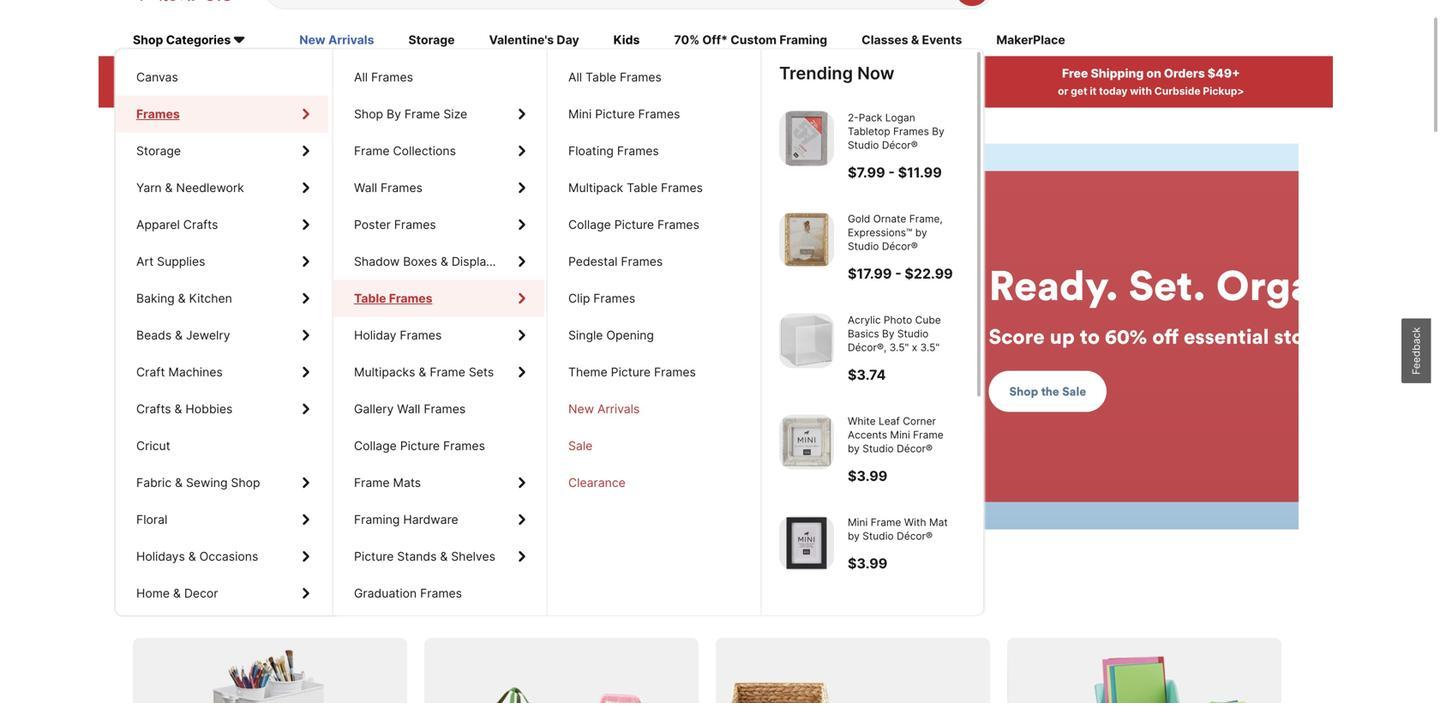 Task type: vqa. For each thing, say whether or not it's contained in the screenshot.
COLLAGE PICTURE FRAMES
yes



Task type: locate. For each thing, give the bounding box(es) containing it.
floral for 70% off* custom framing
[[136, 512, 167, 527]]

shop the sale button
[[901, 371, 1019, 412]]

0 horizontal spatial all
[[238, 66, 254, 81]]

sale right the
[[974, 384, 998, 399]]

shadow
[[354, 254, 400, 269]]

collage picture frames down gallery wall frames
[[354, 439, 485, 453]]

sewing for valentine's day
[[186, 476, 228, 490]]

new arrivals link
[[299, 31, 374, 50], [548, 391, 759, 427]]

needlework for new arrivals
[[176, 181, 244, 195]]

20%
[[187, 66, 214, 81]]

fabric & sewing shop for kids
[[136, 476, 260, 490]]

$3.99 down the mini frame with mat by studio décor®
[[848, 555, 888, 572]]

off
[[217, 66, 235, 81]]

wall right gallery
[[397, 402, 421, 416]]

shop the sale
[[921, 384, 998, 399]]

framing down frame mats
[[354, 512, 400, 527]]

frame inside the mini frame with mat by studio décor®
[[871, 516, 902, 529]]

2 vertical spatial by
[[882, 328, 895, 340]]

craft for 70% off* custom framing
[[136, 365, 165, 379]]

crafts & hobbies for new arrivals
[[136, 402, 233, 416]]

pickup>
[[1203, 85, 1245, 98]]

0 vertical spatial storage
[[1186, 323, 1259, 350]]

makerplace
[[997, 33, 1066, 47]]

0 horizontal spatial framing
[[354, 512, 400, 527]]

1 horizontal spatial -
[[895, 265, 902, 282]]

needlework
[[176, 181, 244, 195], [176, 181, 244, 195], [176, 181, 244, 195], [176, 181, 244, 195], [176, 181, 244, 195], [176, 181, 244, 195], [176, 181, 244, 195], [176, 181, 244, 195]]

all table frames
[[569, 70, 662, 84]]

frames link for valentine's day
[[116, 96, 328, 133]]

0 vertical spatial wall
[[354, 181, 377, 195]]

storage down organize!
[[1186, 323, 1259, 350]]

fabric & sewing shop link for 70% off* custom framing
[[116, 464, 328, 501]]

cricut link for kids
[[116, 427, 328, 464]]

on up the curbside
[[1147, 66, 1162, 81]]

by inside the mini frame with mat by studio décor®
[[848, 530, 860, 542]]

3.5"
[[890, 341, 909, 354], [921, 341, 940, 354]]

art supplies for new arrivals
[[136, 254, 205, 269]]

2 horizontal spatial mini
[[890, 429, 911, 441]]

picture for the rightmost collage picture frames link
[[615, 217, 654, 232]]

cricut
[[136, 439, 170, 453], [136, 439, 170, 453], [136, 439, 170, 453], [136, 439, 170, 453], [136, 439, 170, 453], [136, 439, 170, 453], [136, 439, 170, 453], [136, 439, 170, 453]]

$7.99
[[848, 164, 886, 181]]

1 with from the left
[[191, 85, 213, 98]]

picture down gallery wall frames
[[400, 439, 440, 453]]

fabric & sewing shop for shop categories
[[136, 476, 260, 490]]

1 horizontal spatial collage picture frames link
[[548, 206, 759, 243]]

frame mats
[[354, 476, 421, 490]]

by down photo
[[882, 328, 895, 340]]

baking & kitchen for shop categories
[[136, 291, 232, 306]]

décor® down corner
[[897, 442, 933, 455]]

arrivals down theme picture frames
[[598, 402, 640, 416]]

poster
[[354, 217, 391, 232]]

sewing for kids
[[186, 476, 228, 490]]

décor® down with
[[897, 530, 933, 542]]

on right save
[[187, 589, 212, 615]]

with down '20%'
[[191, 85, 213, 98]]

by for $3.99
[[848, 530, 860, 542]]

frame left with
[[871, 516, 902, 529]]

1 horizontal spatial all
[[354, 70, 368, 84]]

picture down you
[[595, 107, 635, 121]]

art
[[136, 254, 154, 269], [136, 254, 154, 269], [136, 254, 154, 269], [136, 254, 154, 269], [136, 254, 154, 269], [136, 254, 154, 269], [136, 254, 154, 269], [136, 254, 154, 269]]

holidays & occasions link for storage
[[116, 538, 328, 575]]

crafts & hobbies link for 70% off* custom framing
[[116, 391, 328, 427]]

0 horizontal spatial new
[[299, 33, 326, 47]]

all up apply> on the top left of the page
[[354, 70, 368, 84]]

new down theme
[[569, 402, 594, 416]]

craft for kids
[[136, 365, 165, 379]]

theme picture frames link
[[548, 354, 759, 391]]

0 horizontal spatial 3.5"
[[890, 341, 909, 354]]

baking for classes & events
[[136, 291, 175, 306]]

1 item undefined image from the top
[[780, 111, 834, 166]]

0 vertical spatial table
[[586, 70, 617, 84]]

2 vertical spatial by
[[848, 530, 860, 542]]

$7.99 - $11.99
[[848, 164, 942, 181]]

mini left with
[[848, 516, 868, 529]]

details
[[798, 85, 833, 98]]

apparel for valentine's day
[[136, 217, 180, 232]]

1 vertical spatial collage picture frames link
[[334, 427, 545, 464]]

machines for new arrivals
[[168, 365, 223, 379]]

item undefined image for 2-pack logan tabletop frames by studio décor®
[[780, 111, 834, 166]]

item undefined image for mini frame with mat by studio décor®
[[780, 516, 834, 571]]

today
[[1099, 85, 1128, 98]]

1 $3.99 from the top
[[848, 468, 888, 484]]

frames inside 'link'
[[400, 328, 442, 343]]

in
[[723, 66, 734, 81]]

cricut link
[[116, 427, 328, 464], [116, 427, 328, 464], [116, 427, 328, 464], [116, 427, 328, 464], [116, 427, 328, 464], [116, 427, 328, 464], [116, 427, 328, 464], [116, 427, 328, 464]]

holidays for 70% off* custom framing
[[136, 549, 185, 564]]

1 horizontal spatial framing
[[780, 33, 828, 47]]

picture
[[595, 107, 635, 121], [615, 217, 654, 232], [611, 365, 651, 379], [400, 439, 440, 453], [354, 549, 394, 564]]

floral link for storage
[[116, 501, 328, 538]]

0 vertical spatial $3.99
[[848, 468, 888, 484]]

baking & kitchen link
[[116, 280, 328, 317], [116, 280, 328, 317], [116, 280, 328, 317], [116, 280, 328, 317], [116, 280, 328, 317], [116, 280, 328, 317], [116, 280, 328, 317], [116, 280, 328, 317]]

up
[[962, 323, 987, 350]]

yarn & needlework link for kids
[[116, 169, 328, 206]]

new up price
[[299, 33, 326, 47]]

0 horizontal spatial wall
[[354, 181, 377, 195]]

new
[[299, 33, 326, 47], [569, 402, 594, 416]]

craft for shop categories
[[136, 365, 165, 379]]

holidays & occasions
[[136, 549, 258, 564], [136, 549, 258, 564], [136, 549, 258, 564], [136, 549, 258, 564], [136, 549, 258, 564], [136, 549, 258, 564], [136, 549, 258, 564], [136, 549, 258, 564]]

yarn
[[136, 181, 162, 195], [136, 181, 162, 195], [136, 181, 162, 195], [136, 181, 162, 195], [136, 181, 162, 195], [136, 181, 162, 195], [136, 181, 162, 195], [136, 181, 162, 195]]

the big storage sale up to 60% off storage solutions with woman holding plastic containers image
[[866, 144, 1441, 530]]

collage picture frames link down the multipack table frames
[[548, 206, 759, 243]]

2 3.5" from the left
[[921, 341, 940, 354]]

size
[[444, 107, 467, 121]]

mini inside the mini frame with mat by studio décor®
[[848, 516, 868, 529]]

0 horizontal spatial collage picture frames
[[354, 439, 485, 453]]

storage link
[[409, 31, 455, 50], [116, 133, 328, 169], [116, 133, 328, 169], [116, 133, 328, 169], [116, 133, 328, 169], [116, 133, 328, 169], [116, 133, 328, 169], [116, 133, 328, 169], [116, 133, 328, 169]]

new arrivals down theme
[[569, 402, 640, 416]]

kitchen for kids
[[189, 291, 232, 306]]

beads for new arrivals
[[136, 328, 172, 343]]

floral link
[[116, 501, 328, 538], [116, 501, 328, 538], [116, 501, 328, 538], [116, 501, 328, 538], [116, 501, 328, 538], [116, 501, 328, 538], [116, 501, 328, 538], [116, 501, 328, 538]]

1 horizontal spatial arrivals
[[598, 402, 640, 416]]

0 horizontal spatial mini
[[569, 107, 592, 121]]

décor® inside white leaf corner accents mini frame by studio décor®
[[897, 442, 933, 455]]

mini down when
[[569, 107, 592, 121]]

all frames
[[354, 70, 413, 84]]

0 vertical spatial by
[[916, 226, 928, 239]]

2-pack logan tabletop frames by studio décor®
[[848, 111, 945, 151]]

machines for shop categories
[[168, 365, 223, 379]]

0 horizontal spatial storage
[[303, 589, 381, 615]]

- right '$7.99'
[[889, 164, 895, 181]]

mini picture frames link
[[548, 96, 759, 133]]

frame collections
[[354, 144, 456, 158]]

baking & kitchen for 70% off* custom framing
[[136, 291, 232, 306]]

frame down corner
[[913, 429, 944, 441]]

table up holiday
[[354, 291, 386, 306]]

framing
[[780, 33, 828, 47], [354, 512, 400, 527]]

1 horizontal spatial by
[[882, 328, 895, 340]]

frame collections link
[[334, 133, 545, 169]]

collage up pedestal in the left of the page
[[569, 217, 611, 232]]

all up when
[[569, 70, 582, 84]]

all right off
[[238, 66, 254, 81]]

cricut link for storage
[[116, 427, 328, 464]]

- for $7.99
[[889, 164, 895, 181]]

wall up poster
[[354, 181, 377, 195]]

1 vertical spatial new
[[569, 402, 594, 416]]

2 $3.99 from the top
[[848, 555, 888, 572]]

stands
[[397, 549, 437, 564]]

$3.99 down accents
[[848, 468, 888, 484]]

crafts & hobbies for kids
[[136, 402, 233, 416]]

2 horizontal spatial all
[[569, 70, 582, 84]]

yarn & needlework link for new arrivals
[[116, 169, 328, 206]]

beads & jewelry link for storage
[[116, 317, 328, 354]]

décor®
[[882, 139, 918, 151], [882, 240, 918, 253], [897, 442, 933, 455], [897, 530, 933, 542]]

cricut link for shop categories
[[116, 427, 328, 464]]

decor
[[184, 586, 218, 601], [184, 586, 218, 601], [184, 586, 218, 601], [184, 586, 218, 601], [184, 586, 218, 601], [184, 586, 218, 601], [184, 586, 218, 601], [184, 586, 218, 601]]

crafts
[[183, 217, 218, 232], [183, 217, 218, 232], [183, 217, 218, 232], [183, 217, 218, 232], [183, 217, 218, 232], [183, 217, 218, 232], [183, 217, 218, 232], [183, 217, 218, 232], [136, 402, 171, 416], [136, 402, 171, 416], [136, 402, 171, 416], [136, 402, 171, 416], [136, 402, 171, 416], [136, 402, 171, 416], [136, 402, 171, 416], [136, 402, 171, 416]]

baking
[[136, 291, 175, 306], [136, 291, 175, 306], [136, 291, 175, 306], [136, 291, 175, 306], [136, 291, 175, 306], [136, 291, 175, 306], [136, 291, 175, 306], [136, 291, 175, 306]]

apparel for storage
[[136, 217, 180, 232]]

framing up the trending
[[780, 33, 828, 47]]

crafts & hobbies link for storage
[[116, 391, 328, 427]]

theme
[[569, 365, 608, 379]]

home & decor link
[[116, 575, 328, 612], [116, 575, 328, 612], [116, 575, 328, 612], [116, 575, 328, 612], [116, 575, 328, 612], [116, 575, 328, 612], [116, 575, 328, 612], [116, 575, 328, 612]]

studio inside the gold ornate frame, expressions™ by studio décor®
[[848, 240, 879, 253]]

beads & jewelry for kids
[[136, 328, 230, 343]]

floating
[[569, 144, 614, 158]]

by inside acrylic photo cube basics by studio décor®, 3.5" x 3.5"
[[882, 328, 895, 340]]

shop by frame size link
[[334, 96, 545, 133]]

0 vertical spatial framing
[[780, 33, 828, 47]]

1 vertical spatial wall
[[397, 402, 421, 416]]

1 horizontal spatial sale
[[974, 384, 998, 399]]

1 vertical spatial -
[[895, 265, 902, 282]]

0 horizontal spatial -
[[889, 164, 895, 181]]

fabric & sewing shop for 70% off* custom framing
[[136, 476, 260, 490]]

sets
[[469, 365, 494, 379]]

1 horizontal spatial on
[[1147, 66, 1162, 81]]

70% off* custom framing
[[674, 33, 828, 47]]

décor®,
[[848, 341, 887, 354]]

frame up wall frames
[[354, 144, 390, 158]]

3.5" left x
[[890, 341, 909, 354]]

1 vertical spatial on
[[187, 589, 212, 615]]

canvas link for storage
[[116, 59, 328, 96]]

by up $11.99
[[932, 125, 945, 138]]

hobbies for classes & events
[[186, 402, 233, 416]]

valentine's
[[489, 33, 554, 47]]

1 vertical spatial mini
[[890, 429, 911, 441]]

2 vertical spatial mini
[[848, 516, 868, 529]]

1 horizontal spatial new arrivals
[[569, 402, 640, 416]]

0 vertical spatial on
[[1147, 66, 1162, 81]]

credit
[[730, 85, 761, 98]]

frames
[[371, 70, 413, 84], [620, 70, 662, 84], [136, 107, 178, 121], [136, 107, 178, 121], [136, 107, 178, 121], [136, 107, 178, 121], [136, 107, 178, 121], [136, 107, 178, 121], [136, 107, 178, 121], [136, 107, 180, 121], [638, 107, 680, 121], [894, 125, 930, 138], [617, 144, 659, 158], [381, 181, 423, 195], [661, 181, 703, 195], [394, 217, 436, 232], [658, 217, 700, 232], [621, 254, 663, 269], [389, 291, 433, 306], [594, 291, 636, 306], [400, 328, 442, 343], [654, 365, 696, 379], [424, 402, 466, 416], [443, 439, 485, 453], [420, 586, 462, 601]]

ready. set. organize!
[[901, 259, 1319, 311]]

art supplies for valentine's day
[[136, 254, 205, 269]]

apparel crafts for valentine's day
[[136, 217, 218, 232]]

art supplies for kids
[[136, 254, 205, 269]]

décor® down expressions™
[[882, 240, 918, 253]]

studio for $17.99 - $22.99
[[848, 240, 879, 253]]

0 vertical spatial collage picture frames link
[[548, 206, 759, 243]]

cricut link for valentine's day
[[116, 427, 328, 464]]

floral for kids
[[136, 512, 167, 527]]

0 vertical spatial sale
[[974, 384, 998, 399]]

multipack table frames link
[[548, 169, 759, 206]]

holidays & occasions for storage
[[136, 549, 258, 564]]

table
[[586, 70, 617, 84], [627, 181, 658, 195], [354, 291, 386, 306]]

art supplies for shop categories
[[136, 254, 205, 269]]

storage left for
[[303, 589, 381, 615]]

1 vertical spatial by
[[932, 125, 945, 138]]

corner
[[903, 415, 936, 427]]

1 vertical spatial $3.99
[[848, 555, 888, 572]]

craft machines link for 70% off* custom framing
[[116, 354, 328, 391]]

0 horizontal spatial on
[[187, 589, 212, 615]]

item undefined image
[[780, 111, 834, 166], [780, 212, 834, 267], [780, 313, 834, 368], [780, 415, 834, 469], [780, 516, 834, 571]]

cricut for 70% off* custom framing
[[136, 439, 170, 453]]

1 horizontal spatial new arrivals link
[[548, 391, 759, 427]]

ready.
[[901, 259, 1031, 311]]

holidays for new arrivals
[[136, 549, 185, 564]]

table up when
[[586, 70, 617, 84]]

floating frames link
[[548, 133, 759, 169]]

home for new arrivals
[[136, 586, 170, 601]]

0 vertical spatial arrivals
[[328, 33, 374, 47]]

collections
[[393, 144, 456, 158]]

machines
[[168, 365, 223, 379], [168, 365, 223, 379], [168, 365, 223, 379], [168, 365, 223, 379], [168, 365, 223, 379], [168, 365, 223, 379], [168, 365, 223, 379], [168, 365, 223, 379]]

collage picture frames link down gallery wall frames
[[334, 427, 545, 464]]

by inside 2-pack logan tabletop frames by studio décor®
[[932, 125, 945, 138]]

0 horizontal spatial new arrivals
[[299, 33, 374, 47]]

1 horizontal spatial collage picture frames
[[569, 217, 700, 232]]

$3.74
[[848, 367, 886, 383]]

baking for shop categories
[[136, 291, 175, 306]]

craft machines for valentine's day
[[136, 365, 223, 379]]

kids link
[[614, 31, 640, 50]]

2 horizontal spatial by
[[932, 125, 945, 138]]

frame left size
[[405, 107, 440, 121]]

clip frames
[[569, 291, 636, 306]]

new arrivals link up price
[[299, 31, 374, 50]]

1 vertical spatial framing
[[354, 512, 400, 527]]

for
[[386, 589, 414, 615]]

0 horizontal spatial new arrivals link
[[299, 31, 374, 50]]

new arrivals up price
[[299, 33, 374, 47]]

1 horizontal spatial with
[[1130, 85, 1153, 98]]

holidays for storage
[[136, 549, 185, 564]]

0 horizontal spatial collage
[[354, 439, 397, 453]]

1 vertical spatial storage
[[303, 589, 381, 615]]

fabric & sewing shop for classes & events
[[136, 476, 260, 490]]

1 horizontal spatial table
[[586, 70, 617, 84]]

art for storage
[[136, 254, 154, 269]]

décor® down the logan
[[882, 139, 918, 151]]

1 horizontal spatial collage
[[569, 217, 611, 232]]

1 vertical spatial table
[[627, 181, 658, 195]]

classes
[[862, 33, 909, 47]]

space.
[[481, 589, 548, 615]]

occasions
[[199, 549, 258, 564], [199, 549, 258, 564], [199, 549, 258, 564], [199, 549, 258, 564], [199, 549, 258, 564], [199, 549, 258, 564], [199, 549, 258, 564], [199, 549, 258, 564]]

0 horizontal spatial by
[[387, 107, 401, 121]]

by
[[387, 107, 401, 121], [932, 125, 945, 138], [882, 328, 895, 340]]

holidays for classes & events
[[136, 549, 185, 564]]

earn
[[672, 66, 699, 81]]

apply>
[[363, 85, 397, 98]]

mini down leaf
[[890, 429, 911, 441]]

1 vertical spatial collage picture frames
[[354, 439, 485, 453]]

baking for storage
[[136, 291, 175, 306]]

picture for mini picture frames link on the top of the page
[[595, 107, 635, 121]]

5 item undefined image from the top
[[780, 516, 834, 571]]

crafts & hobbies for classes & events
[[136, 402, 233, 416]]

picture down opening
[[611, 365, 651, 379]]

0 horizontal spatial with
[[191, 85, 213, 98]]

-
[[889, 164, 895, 181], [895, 265, 902, 282]]

gallery
[[354, 402, 394, 416]]

3.5" right x
[[921, 341, 940, 354]]

0 horizontal spatial collage picture frames link
[[334, 427, 545, 464]]

holidays & occasions link for shop categories
[[116, 538, 328, 575]]

with right today
[[1130, 85, 1153, 98]]

1 vertical spatial new arrivals
[[569, 402, 640, 416]]

studio inside 2-pack logan tabletop frames by studio décor®
[[848, 139, 879, 151]]

0 vertical spatial collage picture frames
[[569, 217, 700, 232]]

craft machines link for kids
[[116, 354, 328, 391]]

you scored a free $5 bonus reward image
[[0, 144, 866, 530]]

apparel crafts for kids
[[136, 217, 218, 232]]

picture down the multipack table frames
[[615, 217, 654, 232]]

studio inside the mini frame with mat by studio décor®
[[863, 530, 894, 542]]

- right $17.99
[[895, 265, 902, 282]]

frame mats link
[[334, 464, 545, 501]]

home for classes & events
[[136, 586, 170, 601]]

floral for valentine's day
[[136, 512, 167, 527]]

yarn & needlework for storage
[[136, 181, 244, 195]]

fabric & sewing shop link
[[116, 464, 328, 501], [116, 464, 328, 501], [116, 464, 328, 501], [116, 464, 328, 501], [116, 464, 328, 501], [116, 464, 328, 501], [116, 464, 328, 501], [116, 464, 328, 501]]

2 with from the left
[[1130, 85, 1153, 98]]

4 item undefined image from the top
[[780, 415, 834, 469]]

1 vertical spatial sale
[[569, 439, 593, 453]]

baking for valentine's day
[[136, 291, 175, 306]]

3 item undefined image from the top
[[780, 313, 834, 368]]

collage picture frames down the multipack table frames
[[569, 217, 700, 232]]

by inside the gold ornate frame, expressions™ by studio décor®
[[916, 226, 928, 239]]

by down apply> on the top left of the page
[[387, 107, 401, 121]]

sale link
[[548, 427, 759, 464]]

0 vertical spatial new arrivals
[[299, 33, 374, 47]]

on inside free shipping on orders $49+ or get it today with curbside pickup>
[[1147, 66, 1162, 81]]

storage for valentine's day
[[136, 144, 181, 158]]

1 vertical spatial by
[[848, 442, 860, 455]]

$3.99
[[848, 468, 888, 484], [848, 555, 888, 572]]

home
[[136, 586, 170, 601], [136, 586, 170, 601], [136, 586, 170, 601], [136, 586, 170, 601], [136, 586, 170, 601], [136, 586, 170, 601], [136, 586, 170, 601], [136, 586, 170, 601]]

holidays & occasions link for kids
[[116, 538, 328, 575]]

new arrivals link down theme picture frames
[[548, 391, 759, 427]]

leaf
[[879, 415, 900, 427]]

0 vertical spatial -
[[889, 164, 895, 181]]

2 horizontal spatial table
[[627, 181, 658, 195]]

jewelry for classes & events
[[186, 328, 230, 343]]

baking & kitchen for classes & events
[[136, 291, 232, 306]]

arrivals up purchases
[[328, 33, 374, 47]]

home for valentine's day
[[136, 586, 170, 601]]

wall
[[354, 181, 377, 195], [397, 402, 421, 416]]

2 item undefined image from the top
[[780, 212, 834, 267]]

mini for frame
[[848, 516, 868, 529]]

collage down gallery
[[354, 439, 397, 453]]

0 horizontal spatial sale
[[569, 439, 593, 453]]

baking & kitchen link for valentine's day
[[116, 280, 328, 317]]

table down "floating frames" link
[[627, 181, 658, 195]]

1 horizontal spatial mini
[[848, 516, 868, 529]]

baking for kids
[[136, 291, 175, 306]]

1 horizontal spatial new
[[569, 402, 594, 416]]

crafts & hobbies for shop categories
[[136, 402, 233, 416]]

opening
[[607, 328, 654, 343]]

holidays & occasions for shop categories
[[136, 549, 258, 564]]

0 horizontal spatial table
[[354, 291, 386, 306]]

holidays for kids
[[136, 549, 185, 564]]

studio inside acrylic photo cube basics by studio décor®, 3.5" x 3.5"
[[898, 328, 929, 340]]

fabric for new arrivals
[[136, 476, 172, 490]]

save on creative storage for every space.
[[133, 589, 548, 615]]

1 vertical spatial arrivals
[[598, 402, 640, 416]]

jewelry for kids
[[186, 328, 230, 343]]

art supplies link for kids
[[116, 243, 328, 280]]

floral for new arrivals
[[136, 512, 167, 527]]

sale up clearance
[[569, 439, 593, 453]]

1 horizontal spatial 3.5"
[[921, 341, 940, 354]]

0 vertical spatial mini
[[569, 107, 592, 121]]

decor for valentine's day
[[184, 586, 218, 601]]

1 vertical spatial new arrivals link
[[548, 391, 759, 427]]

shop categories link
[[133, 31, 265, 50]]

cricut for new arrivals
[[136, 439, 170, 453]]



Task type: describe. For each thing, give the bounding box(es) containing it.
pedestal frames link
[[548, 243, 759, 280]]

70% off* custom framing link
[[674, 31, 828, 50]]

art for kids
[[136, 254, 154, 269]]

all for all table frames
[[569, 70, 582, 84]]

gold
[[848, 213, 871, 225]]

holiday frames link
[[334, 317, 545, 354]]

graduation frames link
[[334, 575, 545, 612]]

colorful plastic storage bins image
[[1008, 638, 1282, 703]]

shadow boxes & display cases
[[354, 254, 531, 269]]

art supplies for 70% off* custom framing
[[136, 254, 205, 269]]

off
[[1064, 323, 1091, 350]]

9%
[[702, 66, 720, 81]]

pedestal
[[569, 254, 618, 269]]

logan
[[886, 111, 916, 124]]

0 vertical spatial new
[[299, 33, 326, 47]]

yarn for new arrivals
[[136, 181, 162, 195]]

occasions for valentine's day
[[199, 549, 258, 564]]

apparel crafts link for kids
[[116, 206, 328, 243]]

sewing for new arrivals
[[186, 476, 228, 490]]

craft machines for classes & events
[[136, 365, 223, 379]]

basics
[[848, 328, 880, 340]]

price
[[305, 66, 336, 81]]

picture up graduation at the left bottom
[[354, 549, 394, 564]]

yarn & needlework for valentine's day
[[136, 181, 244, 195]]

fabric & sewing shop link for kids
[[116, 464, 328, 501]]

yarn & needlework link for 70% off* custom framing
[[116, 169, 328, 206]]

your
[[651, 85, 673, 98]]

beads & jewelry link for valentine's day
[[116, 317, 328, 354]]

frame left sets
[[430, 365, 466, 379]]

essential
[[1096, 323, 1181, 350]]

60%
[[1017, 323, 1059, 350]]

supplies for shop categories
[[157, 254, 205, 269]]

beads for 70% off* custom framing
[[136, 328, 172, 343]]

all frames link
[[334, 59, 545, 96]]

yarn & needlework link for storage
[[116, 169, 328, 206]]

apparel for shop categories
[[136, 217, 180, 232]]

x
[[912, 341, 918, 354]]

shadow boxes & display cases link
[[334, 243, 545, 280]]

pack
[[859, 111, 883, 124]]

single opening link
[[548, 317, 759, 354]]

canvas for shop categories
[[136, 70, 178, 84]]

0 horizontal spatial arrivals
[[328, 33, 374, 47]]

decor for classes & events
[[184, 586, 218, 601]]

picture stands & shelves
[[354, 549, 496, 564]]

mini inside white leaf corner accents mini frame by studio décor®
[[890, 429, 911, 441]]

supplies for 70% off* custom framing
[[157, 254, 205, 269]]

canvas for kids
[[136, 70, 178, 84]]

2-
[[848, 111, 859, 124]]

décor® inside the gold ornate frame, expressions™ by studio décor®
[[882, 240, 918, 253]]

$3.99 for white leaf corner accents mini frame by studio décor®
[[848, 468, 888, 484]]

holidays & occasions link for 70% off* custom framing
[[116, 538, 328, 575]]

with inside free shipping on orders $49+ or get it today with curbside pickup>
[[1130, 85, 1153, 98]]

floral for classes & events
[[136, 512, 167, 527]]

apparel for 70% off* custom framing
[[136, 217, 180, 232]]

hobbies for valentine's day
[[186, 402, 233, 416]]

the
[[953, 384, 971, 399]]

all inside 20% off all regular price purchases with code daily23us. exclusions apply>
[[238, 66, 254, 81]]

photo
[[884, 314, 913, 326]]

storage for classes & events
[[136, 144, 181, 158]]

decor for storage
[[184, 586, 218, 601]]

2 vertical spatial table
[[354, 291, 386, 306]]

0 vertical spatial collage
[[569, 217, 611, 232]]

1 horizontal spatial wall
[[397, 402, 421, 416]]

trending now
[[780, 63, 895, 84]]

to
[[992, 323, 1012, 350]]

kitchen for new arrivals
[[189, 291, 232, 306]]

classes & events link
[[862, 31, 962, 50]]

three water hyacinth baskets in white, brown and tan image
[[716, 638, 990, 703]]

trending
[[780, 63, 853, 84]]

frames link for kids
[[116, 96, 328, 133]]

floral link for shop categories
[[116, 501, 328, 538]]

storage for storage
[[136, 144, 181, 158]]

$22.99
[[905, 265, 953, 282]]

jewelry for valentine's day
[[186, 328, 230, 343]]

$17.99
[[848, 265, 892, 282]]

occasions for kids
[[199, 549, 258, 564]]

use
[[630, 85, 648, 98]]

floral for shop categories
[[136, 512, 167, 527]]

beads for storage
[[136, 328, 172, 343]]

baking & kitchen for valentine's day
[[136, 291, 232, 306]]

1 3.5" from the left
[[890, 341, 909, 354]]

you
[[609, 85, 627, 98]]

canvas link for 70% off* custom framing
[[116, 59, 328, 96]]

home for shop categories
[[136, 586, 170, 601]]

crafts & hobbies for 70% off* custom framing
[[136, 402, 233, 416]]

baking for 70% off* custom framing
[[136, 291, 175, 306]]

& inside earn 9% in rewards when you use your michaels™ credit card.³ details & apply>
[[835, 85, 842, 98]]

custom
[[731, 33, 777, 47]]

storage link for new arrivals
[[116, 133, 328, 169]]

home & decor link for 70% off* custom framing
[[116, 575, 328, 612]]

home & decor link for valentine's day
[[116, 575, 328, 612]]

score
[[901, 323, 956, 350]]

home & decor for classes & events
[[136, 586, 218, 601]]

floating frames
[[569, 144, 659, 158]]

white
[[848, 415, 876, 427]]

décor® inside 2-pack logan tabletop frames by studio décor®
[[882, 139, 918, 151]]

framing inside 70% off* custom framing link
[[780, 33, 828, 47]]

holiday
[[354, 328, 397, 343]]

acrylic photo cube basics by studio décor®, 3.5" x 3.5"
[[848, 314, 941, 354]]

storage link for shop categories
[[116, 133, 328, 169]]

yarn & needlework for kids
[[136, 181, 244, 195]]

sewing for storage
[[186, 476, 228, 490]]

earn 9% in rewards when you use your michaels™ credit card.³ details & apply>
[[579, 66, 881, 98]]

theme picture frames
[[569, 365, 696, 379]]

décor® inside the mini frame with mat by studio décor®
[[897, 530, 933, 542]]

shelves
[[451, 549, 496, 564]]

picture stands & shelves link
[[334, 538, 545, 575]]

valentine's day link
[[489, 31, 579, 50]]

1 horizontal spatial storage
[[1186, 323, 1259, 350]]

single
[[569, 328, 603, 343]]

holiday storage containers image
[[424, 638, 699, 703]]

rewards
[[736, 66, 788, 81]]

display
[[452, 254, 493, 269]]

frame inside white leaf corner accents mini frame by studio décor®
[[913, 429, 944, 441]]

frame,
[[910, 213, 943, 225]]

apparel for classes & events
[[136, 217, 180, 232]]

multipacks
[[354, 365, 415, 379]]

all table frames link
[[548, 59, 759, 96]]

beads & jewelry for new arrivals
[[136, 328, 230, 343]]

white rolling cart with art supplies image
[[133, 638, 407, 703]]

art supplies link for storage
[[116, 243, 328, 280]]

needlework for 70% off* custom framing
[[176, 181, 244, 195]]

by inside white leaf corner accents mini frame by studio décor®
[[848, 442, 860, 455]]

fabric for shop categories
[[136, 476, 172, 490]]

shop inside button
[[921, 384, 950, 399]]

0 vertical spatial new arrivals link
[[299, 31, 374, 50]]

baking & kitchen link for kids
[[116, 280, 328, 317]]

with inside 20% off all regular price purchases with code daily23us. exclusions apply>
[[191, 85, 213, 98]]

tabletop
[[848, 125, 891, 138]]

storage link for 70% off* custom framing
[[116, 133, 328, 169]]

hobbies for storage
[[186, 402, 233, 416]]

machines for valentine's day
[[168, 365, 223, 379]]

wall frames
[[354, 181, 423, 195]]

floral link for 70% off* custom framing
[[116, 501, 328, 538]]

decor for shop categories
[[184, 586, 218, 601]]

kitchen for 70% off* custom framing
[[189, 291, 232, 306]]

frame left mats
[[354, 476, 390, 490]]

framing inside framing hardware link
[[354, 512, 400, 527]]

free shipping on orders $49+ or get it today with curbside pickup>
[[1058, 66, 1245, 98]]

curbside
[[1155, 85, 1201, 98]]

table frames
[[354, 291, 433, 306]]

$49+
[[1208, 66, 1241, 81]]

code
[[216, 85, 241, 98]]

yarn for storage
[[136, 181, 162, 195]]

crafts & hobbies link for shop categories
[[116, 391, 328, 427]]

clip frames link
[[548, 280, 759, 317]]

yarn for valentine's day
[[136, 181, 162, 195]]

graduation frames
[[354, 586, 462, 601]]

score up to 60% off essential storage supplies.
[[901, 323, 1351, 350]]

art for classes & events
[[136, 254, 154, 269]]

hardware
[[403, 512, 459, 527]]

off*
[[703, 33, 728, 47]]

supplies for new arrivals
[[157, 254, 205, 269]]

regular
[[257, 66, 303, 81]]

it
[[1090, 85, 1097, 98]]

beads & jewelry for storage
[[136, 328, 230, 343]]

cube
[[916, 314, 941, 326]]

jewelry for shop categories
[[186, 328, 230, 343]]

craft machines for storage
[[136, 365, 223, 379]]

0 vertical spatial by
[[387, 107, 401, 121]]

sewing for classes & events
[[186, 476, 228, 490]]

yarn for shop categories
[[136, 181, 162, 195]]

expressions™
[[848, 226, 913, 239]]

table for all
[[586, 70, 617, 84]]

sale inside button
[[974, 384, 998, 399]]

frames inside 2-pack logan tabletop frames by studio décor®
[[894, 125, 930, 138]]

apparel crafts link for storage
[[116, 206, 328, 243]]

valentine's day
[[489, 33, 579, 47]]

1 vertical spatial collage
[[354, 439, 397, 453]]

supplies for kids
[[157, 254, 205, 269]]

clearance link
[[548, 464, 759, 501]]

white leaf corner accents mini frame by studio décor®
[[848, 415, 944, 455]]

mat
[[930, 516, 948, 529]]

art for shop categories
[[136, 254, 154, 269]]

kids
[[614, 33, 640, 47]]

ornate
[[874, 213, 907, 225]]

poster frames link
[[334, 206, 545, 243]]

shop by frame size
[[354, 107, 467, 121]]

exclusions
[[306, 85, 360, 98]]

sewing for 70% off* custom framing
[[186, 476, 228, 490]]

jewelry for 70% off* custom framing
[[186, 328, 230, 343]]

needlework for classes & events
[[176, 181, 244, 195]]

mini picture frames
[[569, 107, 680, 121]]

home & decor for storage
[[136, 586, 218, 601]]

holidays & occasions for 70% off* custom framing
[[136, 549, 258, 564]]

machines for classes & events
[[168, 365, 223, 379]]

baking & kitchen link for shop categories
[[116, 280, 328, 317]]

apparel crafts for shop categories
[[136, 217, 218, 232]]

save
[[133, 589, 182, 615]]

poster frames
[[354, 217, 436, 232]]

art supplies for storage
[[136, 254, 205, 269]]

art supplies link for valentine's day
[[116, 243, 328, 280]]

studio inside white leaf corner accents mini frame by studio décor®
[[863, 442, 894, 455]]

occasions for storage
[[199, 549, 258, 564]]

multipack
[[569, 181, 624, 195]]

cricut for storage
[[136, 439, 170, 453]]

framing hardware link
[[334, 501, 545, 538]]

classes & events
[[862, 33, 962, 47]]

boxes
[[403, 254, 437, 269]]

craft machines for 70% off* custom framing
[[136, 365, 223, 379]]



